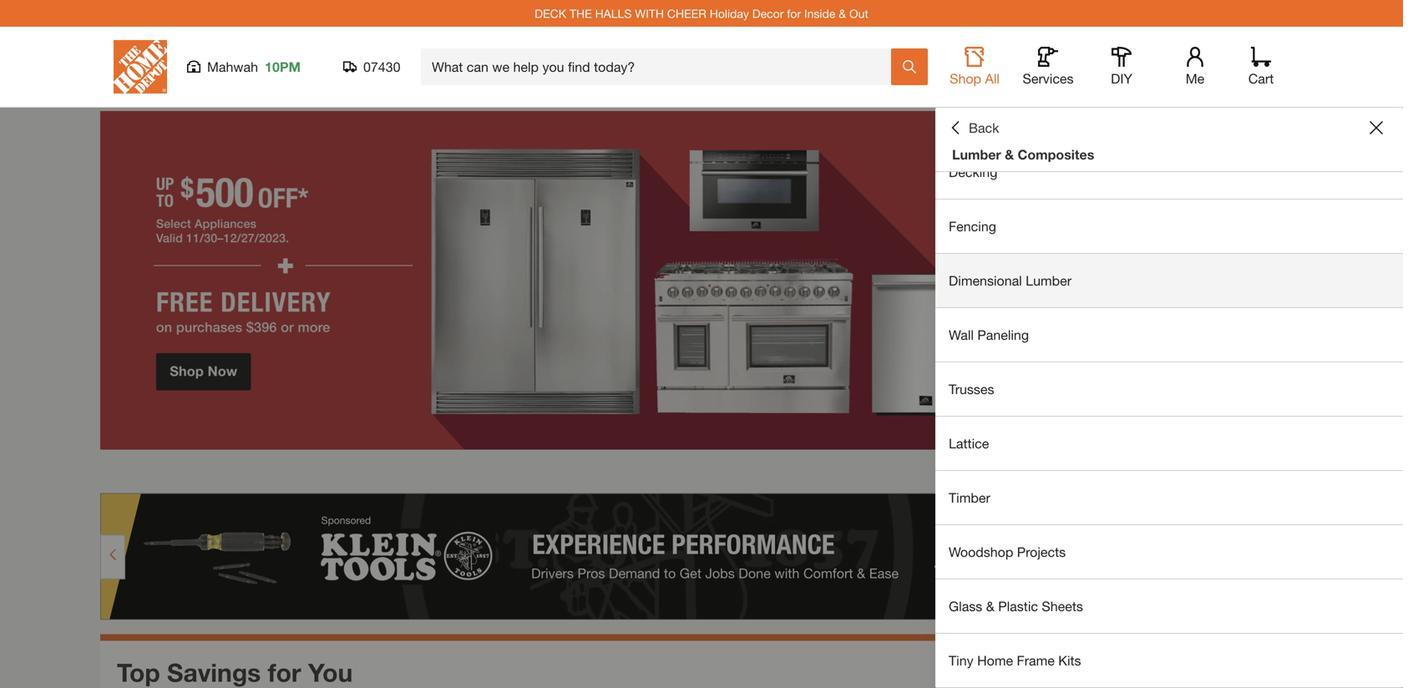 Task type: vqa. For each thing, say whether or not it's contained in the screenshot.
the frame
yes



Task type: locate. For each thing, give the bounding box(es) containing it.
project panels link
[[936, 91, 1404, 145]]

& left out
[[839, 6, 846, 20]]

decking link
[[936, 145, 1404, 199]]

glass
[[949, 599, 983, 615]]

next slide image
[[1275, 465, 1288, 478]]

0 horizontal spatial &
[[839, 6, 846, 20]]

2 horizontal spatial &
[[1005, 147, 1014, 163]]

2 vertical spatial &
[[987, 599, 995, 615]]

mahwah
[[207, 59, 258, 75]]

halls
[[595, 6, 632, 20]]

feedback link image
[[1381, 282, 1404, 373]]

lumber up decking
[[952, 147, 1001, 163]]

cheer
[[667, 6, 707, 20]]

woodshop
[[949, 544, 1014, 560]]

for
[[787, 6, 801, 20], [268, 658, 301, 687]]

dimensional lumber link
[[936, 254, 1404, 307]]

back button
[[949, 119, 1000, 136]]

wall
[[949, 327, 974, 343]]

deck the halls with cheer holiday decor for inside & out
[[535, 6, 869, 20]]

for left you
[[268, 658, 301, 687]]

woodshop projects
[[949, 544, 1066, 560]]

& right glass
[[987, 599, 995, 615]]

with
[[635, 6, 664, 20]]

cart
[[1249, 71, 1274, 86]]

0 vertical spatial for
[[787, 6, 801, 20]]

holiday
[[710, 6, 749, 20]]

& for lumber
[[1005, 147, 1014, 163]]

5
[[1252, 463, 1260, 481]]

0 vertical spatial lumber
[[952, 147, 1001, 163]]

kits
[[1059, 653, 1082, 669]]

for left inside
[[787, 6, 801, 20]]

0 vertical spatial &
[[839, 6, 846, 20]]

& inside glass & plastic sheets link
[[987, 599, 995, 615]]

& for glass
[[987, 599, 995, 615]]

1 vertical spatial &
[[1005, 147, 1014, 163]]

me
[[1186, 71, 1205, 86]]

services
[[1023, 71, 1074, 86]]

4 / 5
[[1238, 463, 1260, 481]]

wall paneling link
[[936, 308, 1404, 362]]

drawer close image
[[1370, 121, 1384, 135]]

/
[[1247, 463, 1252, 481]]

0 horizontal spatial for
[[268, 658, 301, 687]]

deck the halls with cheer holiday decor for inside & out link
[[535, 6, 869, 20]]

1 horizontal spatial &
[[987, 599, 995, 615]]

trusses link
[[936, 363, 1404, 416]]

10pm
[[265, 59, 301, 75]]

1 horizontal spatial lumber
[[1026, 273, 1072, 289]]

project
[[949, 110, 991, 126]]

decking
[[949, 164, 998, 180]]

lumber & composites
[[952, 147, 1095, 163]]

all
[[985, 71, 1000, 86]]

1 horizontal spatial for
[[787, 6, 801, 20]]

inside
[[805, 6, 836, 20]]

shop
[[950, 71, 982, 86]]

deck
[[535, 6, 567, 20]]

panels
[[995, 110, 1035, 126]]

& down panels
[[1005, 147, 1014, 163]]

lumber
[[952, 147, 1001, 163], [1026, 273, 1072, 289]]

lumber right dimensional
[[1026, 273, 1072, 289]]

tiny
[[949, 653, 974, 669]]

&
[[839, 6, 846, 20], [1005, 147, 1014, 163], [987, 599, 995, 615]]



Task type: describe. For each thing, give the bounding box(es) containing it.
services button
[[1022, 47, 1075, 87]]

paneling
[[978, 327, 1029, 343]]

timber link
[[936, 471, 1404, 525]]

the
[[570, 6, 592, 20]]

home
[[978, 653, 1014, 669]]

savings
[[167, 658, 261, 687]]

out
[[850, 6, 869, 20]]

1 vertical spatial for
[[268, 658, 301, 687]]

lattice link
[[936, 417, 1404, 470]]

07430
[[363, 59, 401, 75]]

me button
[[1169, 47, 1222, 87]]

shop all button
[[948, 47, 1002, 87]]

timber
[[949, 490, 991, 506]]

tiny home frame kits link
[[936, 634, 1404, 688]]

glass & plastic sheets
[[949, 599, 1084, 615]]

dimensional lumber
[[949, 273, 1072, 289]]

woodshop projects link
[[936, 526, 1404, 579]]

back
[[969, 120, 1000, 136]]

4
[[1238, 463, 1247, 481]]

1 vertical spatial lumber
[[1026, 273, 1072, 289]]

frame
[[1017, 653, 1055, 669]]

project panels
[[949, 110, 1035, 126]]

mahwah 10pm
[[207, 59, 301, 75]]

top savings for you
[[117, 658, 353, 687]]

0 horizontal spatial lumber
[[952, 147, 1001, 163]]

dimensional
[[949, 273, 1022, 289]]

top
[[117, 658, 160, 687]]

diy
[[1111, 71, 1133, 86]]

composites
[[1018, 147, 1095, 163]]

sheets
[[1042, 599, 1084, 615]]

fencing
[[949, 218, 997, 234]]

plastic
[[999, 599, 1039, 615]]

projects
[[1017, 544, 1066, 560]]

decor
[[753, 6, 784, 20]]

glass & plastic sheets link
[[936, 580, 1404, 633]]

lattice
[[949, 436, 989, 452]]

tiny home frame kits
[[949, 653, 1082, 669]]

the home depot logo image
[[114, 40, 167, 94]]

cart link
[[1243, 47, 1280, 87]]

diy button
[[1095, 47, 1149, 87]]

fencing link
[[936, 200, 1404, 253]]

07430 button
[[343, 58, 401, 75]]

What can we help you find today? search field
[[432, 49, 891, 84]]

image for  30nov2023-hp-bau-mw44-45-hero4-appliances image
[[100, 111, 1303, 450]]

trusses
[[949, 381, 995, 397]]

wall paneling
[[949, 327, 1029, 343]]

previous slide image
[[1210, 465, 1223, 478]]

shop all
[[950, 71, 1000, 86]]

you
[[308, 658, 353, 687]]



